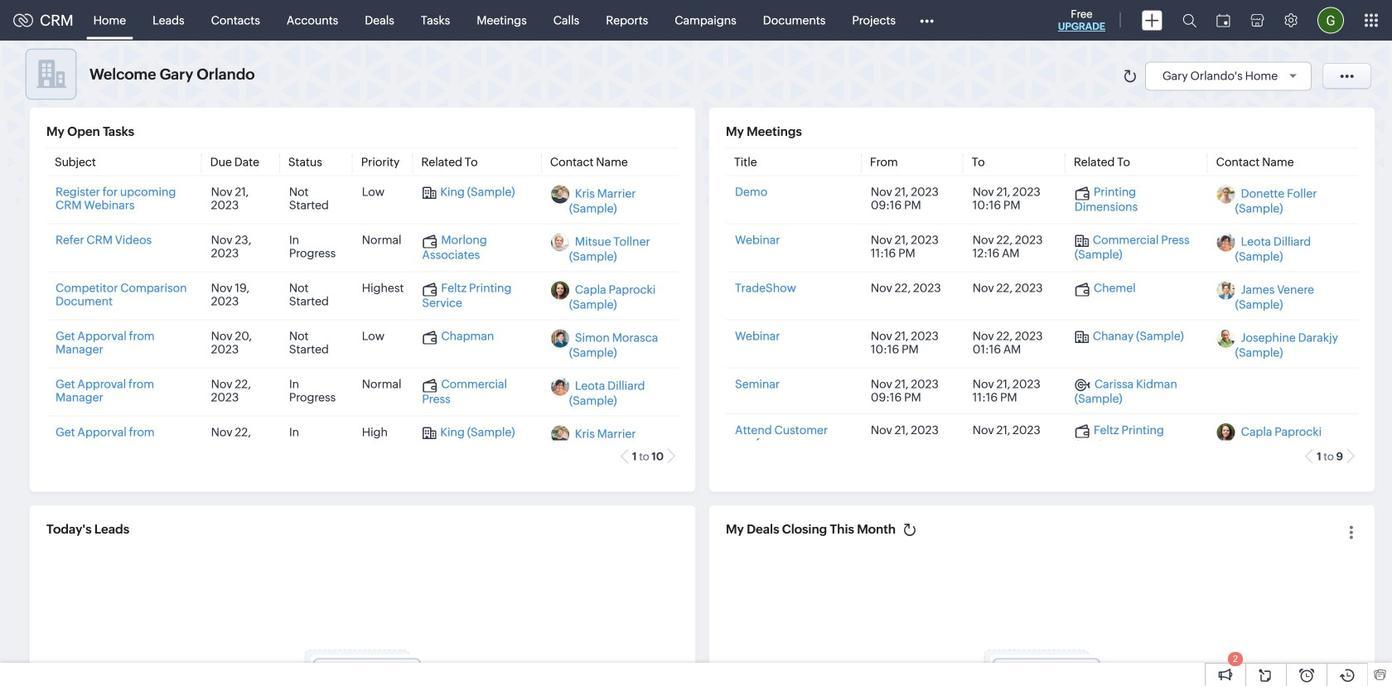 Task type: describe. For each thing, give the bounding box(es) containing it.
profile element
[[1308, 0, 1354, 40]]

profile image
[[1318, 7, 1344, 34]]

search element
[[1173, 0, 1207, 41]]

calendar image
[[1217, 14, 1231, 27]]

Other Modules field
[[909, 7, 945, 34]]



Task type: locate. For each thing, give the bounding box(es) containing it.
search image
[[1183, 13, 1197, 27]]

create menu element
[[1132, 0, 1173, 40]]

logo image
[[13, 14, 33, 27]]

create menu image
[[1142, 10, 1163, 30]]



Task type: vqa. For each thing, say whether or not it's contained in the screenshot.
'Profile' element
yes



